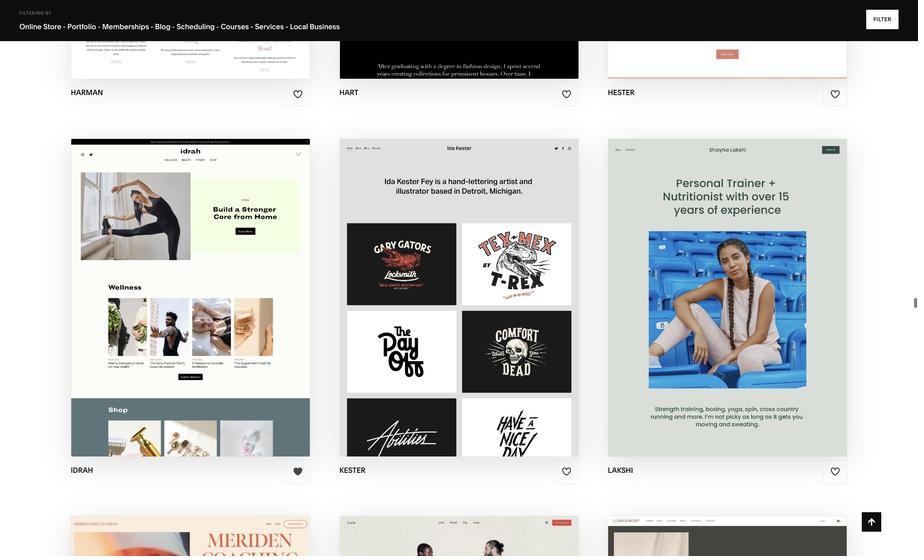 Task type: locate. For each thing, give the bounding box(es) containing it.
services
[[255, 22, 284, 31]]

1 vertical spatial idrah
[[71, 466, 93, 475]]

preview idrah
[[156, 298, 225, 308]]

1 vertical spatial lakshi
[[733, 298, 764, 308]]

start
[[412, 280, 438, 291], [681, 280, 708, 291]]

harman image
[[71, 0, 310, 79]]

filter
[[874, 16, 892, 23]]

with up preview kester
[[441, 280, 463, 291]]

filtering by
[[19, 11, 52, 16]]

- left courses
[[217, 22, 219, 31]]

online store - portfolio - memberships - blog - scheduling - courses - services - local business
[[19, 22, 340, 31]]

preview kester
[[423, 298, 496, 308]]

1 horizontal spatial idrah
[[197, 298, 225, 308]]

0 vertical spatial kester
[[465, 280, 498, 291]]

lakshi
[[735, 280, 766, 291], [733, 298, 764, 308], [608, 466, 634, 475]]

1 - from the left
[[63, 22, 66, 31]]

courses
[[221, 22, 249, 31]]

business
[[310, 22, 340, 31]]

0 horizontal spatial preview
[[156, 298, 195, 308]]

preview lakshi
[[692, 298, 764, 308]]

0 horizontal spatial with
[[441, 280, 463, 291]]

-
[[63, 22, 66, 31], [98, 22, 101, 31], [151, 22, 154, 31], [172, 22, 175, 31], [217, 22, 219, 31], [251, 22, 253, 31], [286, 22, 288, 31]]

with inside 'button'
[[441, 280, 463, 291]]

- right courses
[[251, 22, 253, 31]]

2 vertical spatial lakshi
[[608, 466, 634, 475]]

local
[[290, 22, 308, 31]]

hester
[[608, 88, 635, 97]]

0 horizontal spatial start
[[412, 280, 438, 291]]

1 with from the left
[[441, 280, 463, 291]]

- left local
[[286, 22, 288, 31]]

start for preview lakshi
[[681, 280, 708, 291]]

start with kester button
[[412, 274, 507, 298]]

- right "portfolio"
[[98, 22, 101, 31]]

start inside 'button'
[[412, 280, 438, 291]]

add harman to your favorites list image
[[293, 89, 303, 99]]

2 preview from the left
[[423, 298, 461, 308]]

start inside button
[[681, 280, 708, 291]]

with
[[441, 280, 463, 291], [710, 280, 732, 291]]

with inside button
[[710, 280, 732, 291]]

idrah
[[197, 298, 225, 308], [71, 466, 93, 475]]

- right store
[[63, 22, 66, 31]]

3 preview from the left
[[692, 298, 731, 308]]

2 vertical spatial kester
[[340, 466, 366, 475]]

- left blog
[[151, 22, 154, 31]]

start with lakshi
[[681, 280, 766, 291]]

0 horizontal spatial idrah
[[71, 466, 93, 475]]

2 with from the left
[[710, 280, 732, 291]]

1 horizontal spatial with
[[710, 280, 732, 291]]

preview
[[156, 298, 195, 308], [423, 298, 461, 308], [692, 298, 731, 308]]

store
[[43, 22, 61, 31]]

preview for preview lakshi
[[692, 298, 731, 308]]

kester
[[465, 280, 498, 291], [464, 298, 496, 308], [340, 466, 366, 475]]

with for lakshi
[[710, 280, 732, 291]]

1 horizontal spatial start
[[681, 280, 708, 291]]

start up preview lakshi
[[681, 280, 708, 291]]

- right blog
[[172, 22, 175, 31]]

with up preview lakshi
[[710, 280, 732, 291]]

2 horizontal spatial preview
[[692, 298, 731, 308]]

blog
[[155, 22, 171, 31]]

add hester to your favorites list image
[[831, 89, 841, 99]]

start up preview kester
[[412, 280, 438, 291]]

back to top image
[[867, 518, 877, 528]]

start for preview kester
[[412, 280, 438, 291]]

memberships
[[102, 22, 149, 31]]

2 start from the left
[[681, 280, 708, 291]]

lakshi inside button
[[735, 280, 766, 291]]

1 preview from the left
[[156, 298, 195, 308]]

1 horizontal spatial preview
[[423, 298, 461, 308]]

0 vertical spatial lakshi
[[735, 280, 766, 291]]

1 start from the left
[[412, 280, 438, 291]]

7 - from the left
[[286, 22, 288, 31]]

kester image
[[340, 139, 579, 457]]



Task type: describe. For each thing, give the bounding box(es) containing it.
preview idrah link
[[156, 291, 225, 315]]

online
[[19, 22, 42, 31]]

3 - from the left
[[151, 22, 154, 31]]

by
[[45, 11, 52, 16]]

preview lakshi link
[[692, 291, 764, 315]]

preview for preview kester
[[423, 298, 461, 308]]

4 - from the left
[[172, 22, 175, 31]]

filter button
[[867, 10, 899, 29]]

laurie image
[[340, 517, 579, 557]]

meriden image
[[71, 517, 310, 557]]

lakshi image
[[609, 139, 847, 457]]

add lakshi to your favorites list image
[[831, 467, 841, 477]]

kester inside 'button'
[[465, 280, 498, 291]]

scheduling
[[177, 22, 215, 31]]

with for kester
[[441, 280, 463, 291]]

preview for preview idrah
[[156, 298, 195, 308]]

1 vertical spatial kester
[[464, 298, 496, 308]]

add hart to your favorites list image
[[562, 89, 572, 99]]

idrah image
[[71, 139, 310, 457]]

portfolio
[[67, 22, 96, 31]]

hart image
[[340, 0, 579, 79]]

6 - from the left
[[251, 22, 253, 31]]

5 - from the left
[[217, 22, 219, 31]]

0 vertical spatial idrah
[[197, 298, 225, 308]]

filtering
[[19, 11, 44, 16]]

remove idrah from your favorites list image
[[293, 467, 303, 477]]

loam image
[[609, 517, 847, 557]]

harman
[[71, 88, 103, 97]]

hart
[[340, 88, 359, 97]]

start with lakshi button
[[681, 274, 775, 298]]

preview kester link
[[423, 291, 496, 315]]

hester image
[[609, 0, 847, 79]]

2 - from the left
[[98, 22, 101, 31]]

start with kester
[[412, 280, 498, 291]]

add kester to your favorites list image
[[562, 467, 572, 477]]



Task type: vqa. For each thing, say whether or not it's contained in the screenshot.
with for Lakshi
yes



